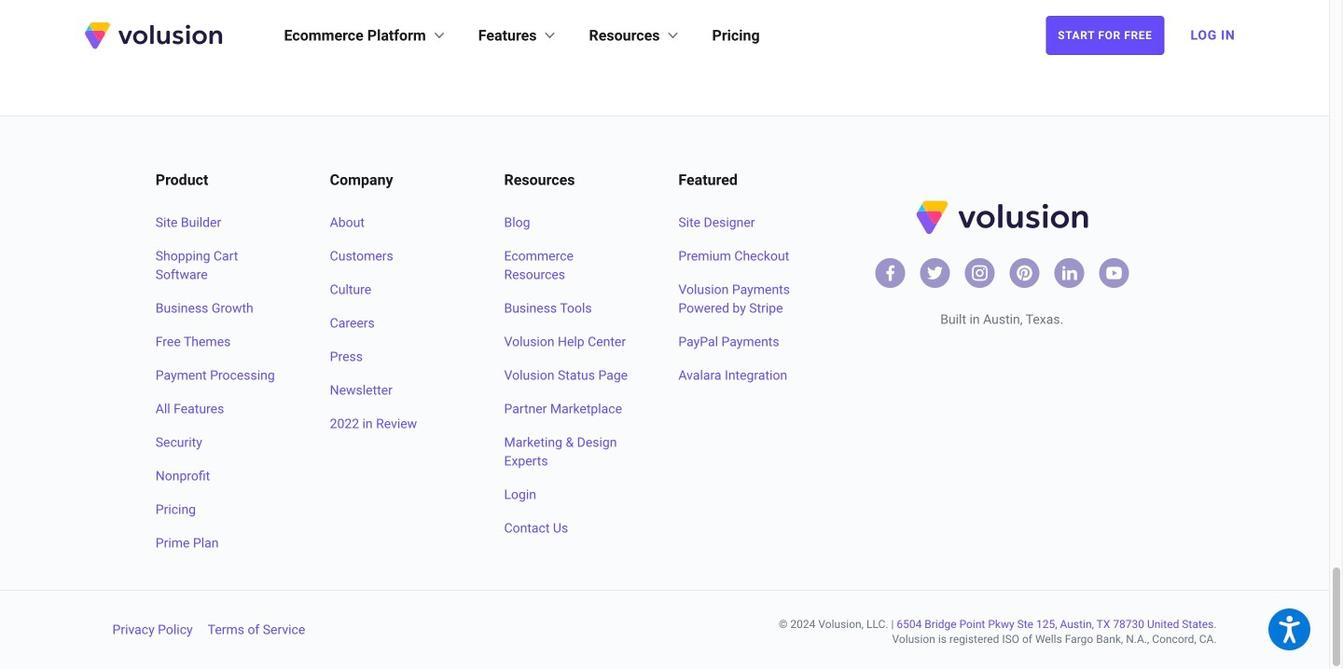 Task type: locate. For each thing, give the bounding box(es) containing it.
pinterest image
[[1015, 264, 1034, 283]]

twitter image
[[926, 264, 944, 283]]

instagram image
[[970, 264, 989, 283]]



Task type: describe. For each thing, give the bounding box(es) containing it.
linkedin image
[[1060, 264, 1079, 283]]

open accessibe: accessibility options, statement and help image
[[1279, 616, 1300, 644]]

facebook image
[[881, 264, 899, 283]]

youtube image
[[1105, 264, 1123, 283]]



Task type: vqa. For each thing, say whether or not it's contained in the screenshot.
a within the Branding & Design How to Write a Compelling Brand Positioning Statement
no



